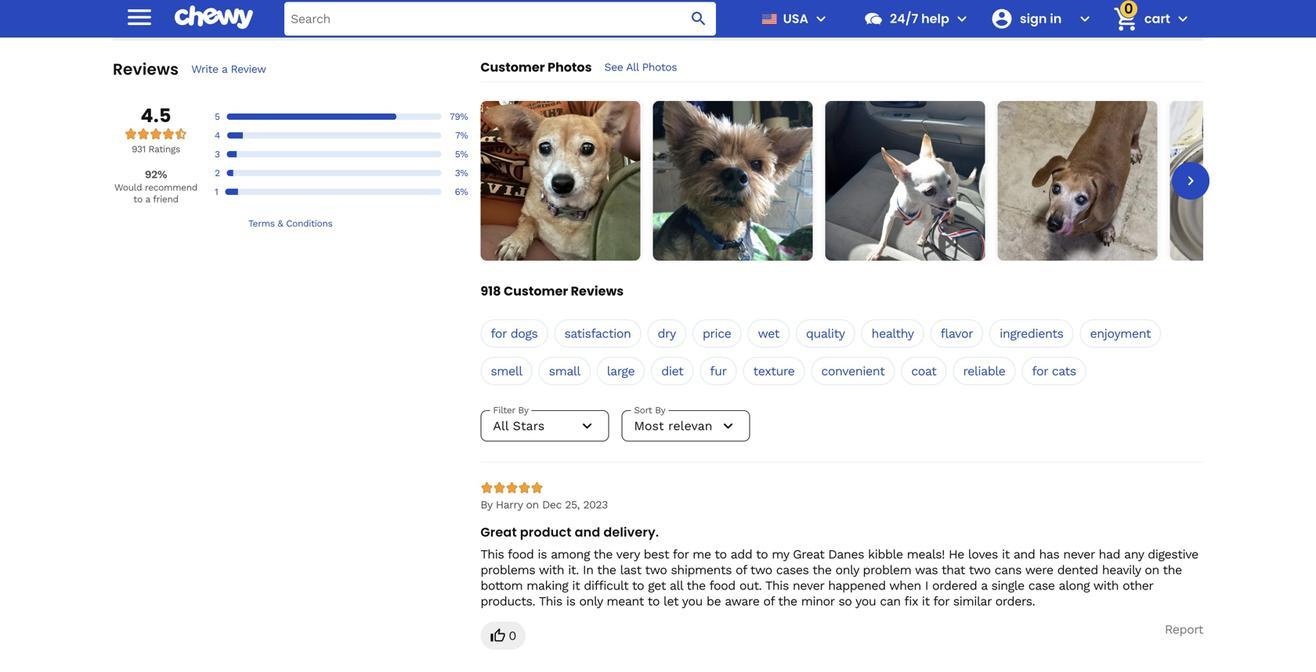 Task type: locate. For each thing, give the bounding box(es) containing it.
menu image left chewy home image
[[124, 1, 155, 33]]

2 vertical spatial it
[[922, 594, 930, 609]]

1 horizontal spatial a
[[222, 63, 227, 75]]

a left friend
[[145, 194, 150, 205]]

wet
[[758, 326, 779, 341]]

3
[[215, 149, 220, 160]]

0 vertical spatial customer
[[481, 58, 545, 76]]

usa button
[[755, 0, 831, 38]]

0 vertical spatial never
[[1063, 547, 1095, 562]]

report button
[[1165, 622, 1203, 638]]

digestive
[[1148, 547, 1199, 562]]

to down would
[[133, 194, 142, 205]]

2 horizontal spatial a
[[981, 579, 988, 593]]

1 you from the left
[[682, 594, 703, 609]]

photos left see
[[548, 58, 592, 76]]

0 vertical spatial food
[[508, 547, 534, 562]]

is down product
[[538, 547, 547, 562]]

he
[[949, 547, 964, 562]]

1 vertical spatial on
[[1145, 563, 1159, 578]]

for left dogs
[[491, 326, 507, 341]]

menu image right usa
[[812, 9, 831, 28]]

healthy
[[872, 326, 914, 341]]

the down danes
[[813, 563, 832, 578]]

0 horizontal spatial of
[[736, 563, 747, 578]]

great
[[481, 524, 517, 541], [793, 547, 825, 562]]

for down ordered
[[933, 594, 949, 609]]

0 vertical spatial reviews
[[113, 58, 179, 80]]

coat
[[911, 364, 937, 379]]

were
[[1025, 563, 1054, 578]]

flavor
[[941, 326, 973, 341]]

0
[[509, 629, 516, 644]]

0 horizontal spatial a
[[145, 194, 150, 205]]

1 horizontal spatial only
[[836, 563, 859, 578]]

and up were
[[1014, 547, 1035, 562]]

loves
[[968, 547, 998, 562]]

0 horizontal spatial photos
[[548, 58, 592, 76]]

never
[[1063, 547, 1095, 562], [793, 579, 824, 593]]

add
[[731, 547, 752, 562]]

diet
[[661, 364, 683, 379]]

1 two from the left
[[645, 563, 667, 578]]

this down the making on the bottom left
[[539, 594, 562, 609]]

0 button
[[481, 622, 526, 650]]

1 horizontal spatial never
[[1063, 547, 1095, 562]]

on
[[526, 499, 539, 512], [1145, 563, 1159, 578]]

0 vertical spatial great
[[481, 524, 517, 541]]

cases
[[776, 563, 809, 578]]

the left very
[[594, 547, 613, 562]]

photos inside button
[[642, 61, 677, 74]]

and
[[575, 524, 601, 541], [1014, 547, 1035, 562]]

0 horizontal spatial with
[[539, 563, 564, 578]]

1 vertical spatial and
[[1014, 547, 1035, 562]]

0 horizontal spatial you
[[682, 594, 703, 609]]

with down heavily
[[1094, 579, 1119, 593]]

bottom
[[481, 579, 523, 593]]

meant
[[607, 594, 644, 609]]

1 horizontal spatial and
[[1014, 547, 1035, 562]]

very
[[616, 547, 640, 562]]

list item
[[481, 101, 640, 261], [653, 101, 813, 261], [825, 101, 985, 261], [998, 101, 1158, 261], [1170, 101, 1316, 261]]

reviews up satisfaction
[[571, 282, 624, 300]]

2 list item from the left
[[653, 101, 813, 261]]

quality
[[806, 326, 845, 341]]

918
[[481, 282, 501, 300]]

2 vertical spatial this
[[539, 594, 562, 609]]

1 horizontal spatial great
[[793, 547, 825, 562]]

only down danes
[[836, 563, 859, 578]]

this up problems
[[481, 547, 504, 562]]

any
[[1124, 547, 1144, 562]]

24/7 help link
[[857, 0, 950, 38]]

0 horizontal spatial in
[[583, 563, 594, 578]]

is down the making on the bottom left
[[566, 594, 575, 609]]

to inside 92% would recommend to a friend
[[133, 194, 142, 205]]

1 list item from the left
[[481, 101, 640, 261]]

food up be at the right
[[709, 579, 736, 593]]

0 horizontal spatial reviews
[[113, 58, 179, 80]]

0 vertical spatial it
[[1002, 547, 1010, 562]]

customer down the search text field
[[481, 58, 545, 76]]

menu image
[[124, 1, 155, 33], [812, 9, 831, 28]]

difficult
[[584, 579, 629, 593]]

1 vertical spatial a
[[145, 194, 150, 205]]

two down loves
[[969, 563, 991, 578]]

is
[[538, 547, 547, 562], [566, 594, 575, 609]]

1 horizontal spatial of
[[763, 594, 775, 609]]

Product search field
[[284, 2, 716, 36]]

convenient
[[821, 364, 885, 379]]

5 list item from the left
[[1170, 101, 1316, 261]]

0 vertical spatial is
[[538, 547, 547, 562]]

two down best
[[645, 563, 667, 578]]

never up dented
[[1063, 547, 1095, 562]]

aware
[[725, 594, 760, 609]]

0 horizontal spatial is
[[538, 547, 547, 562]]

two up out.
[[750, 563, 772, 578]]

get
[[648, 579, 666, 593]]

customer up dogs
[[504, 282, 568, 300]]

on inside the great product and delivery. this food is among the very best for me to add to my great danes kibble meals! he loves it and has never had any digestive problems with it.  in the last two shipments of two cases the only problem was that two cans were dented heavily on the bottom making it difficult to get all the food out. this never happened when i ordered a single case along with other products. this is only meant to let you be aware of the minor so you can fix it for similar orders.
[[1145, 563, 1159, 578]]

you down happened
[[856, 594, 876, 609]]

so
[[839, 594, 852, 609]]

single
[[992, 579, 1025, 593]]

1 horizontal spatial with
[[1094, 579, 1119, 593]]

the up difficult
[[597, 563, 616, 578]]

0 horizontal spatial this
[[481, 547, 504, 562]]

it right fix on the bottom right of page
[[922, 594, 930, 609]]

menu image inside usa popup button
[[812, 9, 831, 28]]

in right sign
[[1050, 10, 1062, 27]]

recommend
[[145, 182, 197, 193]]

0 vertical spatial a
[[222, 63, 227, 75]]

0 vertical spatial on
[[526, 499, 539, 512]]

on up 'other'
[[1145, 563, 1159, 578]]

conditions
[[286, 218, 333, 229]]

the down shipments
[[687, 579, 706, 593]]

of
[[736, 563, 747, 578], [763, 594, 775, 609]]

similar
[[953, 594, 992, 609]]

food up problems
[[508, 547, 534, 562]]

1 vertical spatial is
[[566, 594, 575, 609]]

this down cases
[[765, 579, 789, 593]]

3%
[[455, 168, 468, 179]]

to left my
[[756, 547, 768, 562]]

never up minor
[[793, 579, 824, 593]]

0 vertical spatial only
[[836, 563, 859, 578]]

fix
[[905, 594, 918, 609]]

2 horizontal spatial it
[[1002, 547, 1010, 562]]

0 horizontal spatial and
[[575, 524, 601, 541]]

terms & conditions link
[[113, 218, 468, 230]]

along
[[1059, 579, 1090, 593]]

this
[[481, 547, 504, 562], [765, 579, 789, 593], [539, 594, 562, 609]]

1 horizontal spatial on
[[1145, 563, 1159, 578]]

1 vertical spatial never
[[793, 579, 824, 593]]

with
[[539, 563, 564, 578], [1094, 579, 1119, 593]]

Search text field
[[284, 2, 716, 36]]

a
[[222, 63, 227, 75], [145, 194, 150, 205], [981, 579, 988, 593]]

customer
[[481, 58, 545, 76], [504, 282, 568, 300]]

931 ratings
[[132, 144, 180, 155]]

only down difficult
[[579, 594, 603, 609]]

danes
[[828, 547, 864, 562]]

0 horizontal spatial menu image
[[124, 1, 155, 33]]

orders.
[[996, 594, 1035, 609]]

for left me
[[673, 547, 689, 562]]

reliable
[[963, 364, 1006, 379]]

list
[[481, 101, 1316, 261]]

1 vertical spatial this
[[765, 579, 789, 593]]

1 vertical spatial only
[[579, 594, 603, 609]]

case
[[1029, 579, 1055, 593]]

1 horizontal spatial menu image
[[812, 9, 831, 28]]

see all photos button
[[605, 59, 677, 75]]

1 vertical spatial reviews
[[571, 282, 624, 300]]

and up the among
[[575, 524, 601, 541]]

great up cases
[[793, 547, 825, 562]]

0 horizontal spatial two
[[645, 563, 667, 578]]

for
[[491, 326, 507, 341], [1032, 364, 1048, 379], [673, 547, 689, 562], [933, 594, 949, 609]]

the
[[594, 547, 613, 562], [597, 563, 616, 578], [813, 563, 832, 578], [1163, 563, 1182, 578], [687, 579, 706, 593], [778, 594, 797, 609]]

of down add at the bottom of page
[[736, 563, 747, 578]]

reviews up 4.5
[[113, 58, 179, 80]]

to
[[133, 194, 142, 205], [715, 547, 727, 562], [756, 547, 768, 562], [632, 579, 644, 593], [648, 594, 660, 609]]

products.
[[481, 594, 535, 609]]

it up cans on the right bottom of the page
[[1002, 547, 1010, 562]]

with up the making on the bottom left
[[539, 563, 564, 578]]

1 horizontal spatial in
[[1050, 10, 1062, 27]]

for dogs
[[491, 326, 538, 341]]

of right the aware
[[763, 594, 775, 609]]

a up similar
[[981, 579, 988, 593]]

0 horizontal spatial it
[[572, 579, 580, 593]]

2 horizontal spatial two
[[969, 563, 991, 578]]

happened
[[828, 579, 886, 593]]

1 horizontal spatial two
[[750, 563, 772, 578]]

1 horizontal spatial photos
[[642, 61, 677, 74]]

on left dec
[[526, 499, 539, 512]]

all
[[626, 61, 639, 74]]

photos right all
[[642, 61, 677, 74]]

a right write
[[222, 63, 227, 75]]

0 vertical spatial of
[[736, 563, 747, 578]]

0 horizontal spatial on
[[526, 499, 539, 512]]

1 horizontal spatial you
[[856, 594, 876, 609]]

out.
[[740, 579, 762, 593]]

2 vertical spatial a
[[981, 579, 988, 593]]

great down harry
[[481, 524, 517, 541]]

1 vertical spatial in
[[583, 563, 594, 578]]

0 horizontal spatial great
[[481, 524, 517, 541]]

review
[[231, 63, 266, 75]]

in right it.
[[583, 563, 594, 578]]

931
[[132, 144, 146, 155]]

1 vertical spatial it
[[572, 579, 580, 593]]

it down it.
[[572, 579, 580, 593]]

a inside write a review link
[[222, 63, 227, 75]]

dogs
[[511, 326, 538, 341]]

problem
[[863, 563, 912, 578]]

1 horizontal spatial this
[[539, 594, 562, 609]]

product
[[520, 524, 572, 541]]

0 horizontal spatial food
[[508, 547, 534, 562]]

my
[[772, 547, 789, 562]]

terms
[[248, 218, 275, 229]]

price
[[703, 326, 731, 341]]

1 vertical spatial food
[[709, 579, 736, 593]]

you left be at the right
[[682, 594, 703, 609]]

7%
[[455, 130, 468, 141]]



Task type: describe. For each thing, give the bounding box(es) containing it.
among
[[551, 547, 590, 562]]

write a review link
[[191, 62, 266, 76]]

ratings
[[149, 144, 180, 155]]

sign in
[[1020, 10, 1062, 27]]

report
[[1165, 622, 1203, 637]]

2023
[[583, 499, 608, 512]]

great product and delivery. this food is among the very best for me to add to my great danes kibble meals! he loves it and has never had any digestive problems with it.  in the last two shipments of two cases the only problem was that two cans were dented heavily on the bottom making it difficult to get all the food out. this never happened when i ordered a single case along with other products. this is only meant to let you be aware of the minor so you can fix it for similar orders.
[[481, 524, 1199, 609]]

help menu image
[[953, 9, 971, 28]]

best
[[644, 547, 669, 562]]

the down digestive
[[1163, 563, 1182, 578]]

1 horizontal spatial reviews
[[571, 282, 624, 300]]

fur
[[710, 364, 727, 379]]

delivery.
[[604, 524, 659, 541]]

4 list item from the left
[[998, 101, 1158, 261]]

problems
[[481, 563, 535, 578]]

4
[[215, 130, 220, 141]]

it.
[[568, 563, 579, 578]]

dented
[[1057, 563, 1098, 578]]

customer photos
[[481, 58, 592, 76]]

enjoyment
[[1090, 326, 1151, 341]]

that
[[942, 563, 965, 578]]

meals!
[[907, 547, 945, 562]]

to down get
[[648, 594, 660, 609]]

other
[[1123, 579, 1153, 593]]

5
[[215, 111, 220, 122]]

by harry on dec 25, 2023
[[481, 499, 608, 512]]

friend
[[153, 194, 178, 205]]

3 two from the left
[[969, 563, 991, 578]]

small
[[549, 364, 580, 379]]

write
[[191, 63, 218, 75]]

to down last
[[632, 579, 644, 593]]

dry
[[658, 326, 676, 341]]

write a review
[[191, 63, 266, 75]]

kibble
[[868, 547, 903, 562]]

0 vertical spatial in
[[1050, 10, 1062, 27]]

0 vertical spatial with
[[539, 563, 564, 578]]

1 horizontal spatial food
[[709, 579, 736, 593]]

cats
[[1052, 364, 1076, 379]]

texture
[[753, 364, 795, 379]]

2 two from the left
[[750, 563, 772, 578]]

0 vertical spatial and
[[575, 524, 601, 541]]

chewy support image
[[863, 9, 884, 29]]

chewy home image
[[175, 0, 253, 35]]

usa
[[783, 10, 809, 27]]

&
[[278, 218, 283, 229]]

cart menu image
[[1174, 9, 1193, 28]]

a inside 92% would recommend to a friend
[[145, 194, 150, 205]]

92%
[[145, 168, 167, 181]]

5%
[[455, 149, 468, 160]]

had
[[1099, 547, 1120, 562]]

for cats
[[1032, 364, 1076, 379]]

1 horizontal spatial it
[[922, 594, 930, 609]]

918 customer reviews
[[481, 282, 624, 300]]

satisfaction
[[564, 326, 631, 341]]

let
[[664, 594, 679, 609]]

24/7
[[890, 10, 919, 27]]

25,
[[565, 499, 580, 512]]

1 horizontal spatial is
[[566, 594, 575, 609]]

1 vertical spatial great
[[793, 547, 825, 562]]

to right me
[[715, 547, 727, 562]]

large
[[607, 364, 635, 379]]

me
[[693, 547, 711, 562]]

ordered
[[932, 579, 977, 593]]

items image
[[1112, 5, 1140, 33]]

the left minor
[[778, 594, 797, 609]]

for left cats
[[1032, 364, 1048, 379]]

dec
[[542, 499, 562, 512]]

1 vertical spatial with
[[1094, 579, 1119, 593]]

see all photos
[[605, 61, 677, 74]]

1
[[215, 186, 218, 197]]

was
[[915, 563, 938, 578]]

in inside the great product and delivery. this food is among the very best for me to add to my great danes kibble meals! he loves it and has never had any digestive problems with it.  in the last two shipments of two cases the only problem was that two cans were dented heavily on the bottom making it difficult to get all the food out. this never happened when i ordered a single case along with other products. this is only meant to let you be aware of the minor so you can fix it for similar orders.
[[583, 563, 594, 578]]

has
[[1039, 547, 1060, 562]]

by
[[481, 499, 492, 512]]

2
[[215, 168, 220, 179]]

last
[[620, 563, 641, 578]]

0 horizontal spatial only
[[579, 594, 603, 609]]

submit search image
[[689, 9, 708, 28]]

0 vertical spatial this
[[481, 547, 504, 562]]

92% would recommend to a friend
[[114, 168, 197, 205]]

can
[[880, 594, 901, 609]]

0 horizontal spatial never
[[793, 579, 824, 593]]

1 vertical spatial customer
[[504, 282, 568, 300]]

4.5
[[141, 103, 171, 129]]

account menu image
[[1076, 9, 1094, 28]]

making
[[527, 579, 568, 593]]

all
[[670, 579, 683, 593]]

2 horizontal spatial this
[[765, 579, 789, 593]]

heavily
[[1102, 563, 1141, 578]]

terms & conditions
[[248, 218, 333, 229]]

would
[[114, 182, 142, 193]]

24/7 help
[[890, 10, 950, 27]]

harry
[[496, 499, 523, 512]]

3 list item from the left
[[825, 101, 985, 261]]

cart
[[1145, 10, 1171, 27]]

6%
[[455, 186, 468, 197]]

1 vertical spatial of
[[763, 594, 775, 609]]

2 you from the left
[[856, 594, 876, 609]]

a inside the great product and delivery. this food is among the very best for me to add to my great danes kibble meals! he loves it and has never had any digestive problems with it.  in the last two shipments of two cases the only problem was that two cans were dented heavily on the bottom making it difficult to get all the food out. this never happened when i ordered a single case along with other products. this is only meant to let you be aware of the minor so you can fix it for similar orders.
[[981, 579, 988, 593]]

cans
[[995, 563, 1022, 578]]

79%
[[450, 111, 468, 122]]



Task type: vqa. For each thing, say whether or not it's contained in the screenshot.


